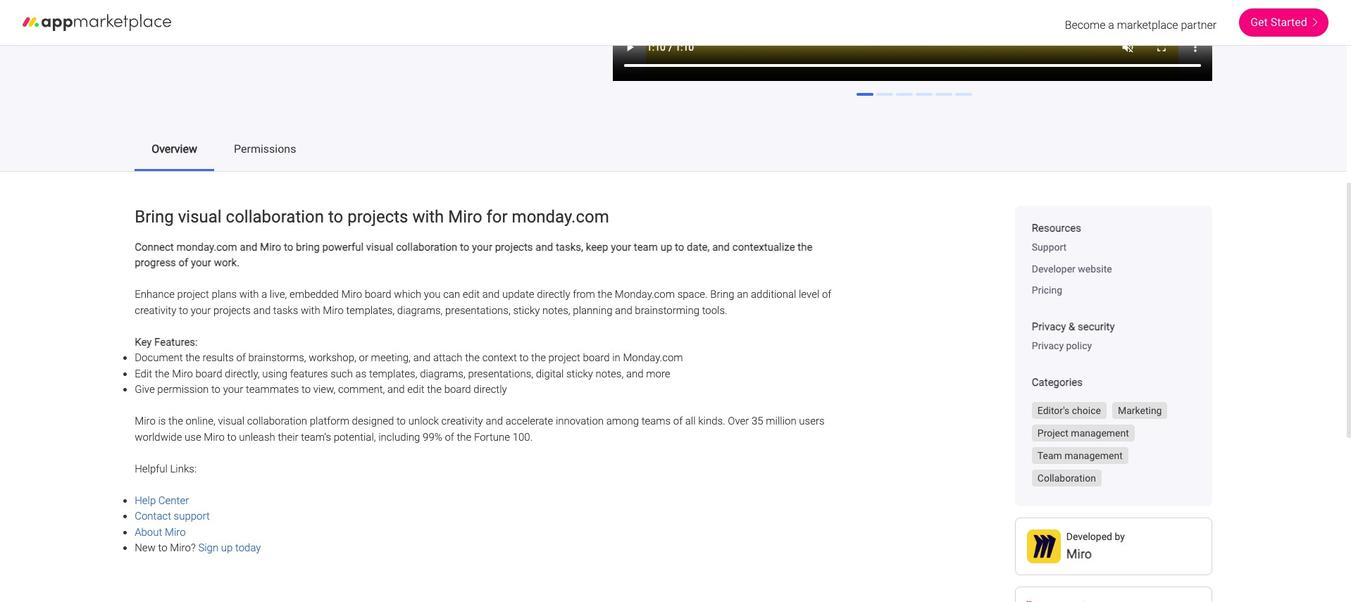 Task type: vqa. For each thing, say whether or not it's contained in the screenshot.
diagrams,
yes



Task type: describe. For each thing, give the bounding box(es) containing it.
additional
[[751, 288, 796, 301]]

collaboration button
[[1032, 470, 1102, 487]]

to down features
[[302, 384, 311, 396]]

bring visual collaboration to projects with miro for monday.com
[[135, 207, 609, 227]]

to down results
[[211, 384, 220, 396]]

and down the meeting,
[[387, 384, 405, 396]]

date,
[[687, 241, 710, 254]]

work.
[[214, 257, 240, 269]]

accelerate
[[506, 415, 553, 428]]

comment,
[[338, 384, 385, 396]]

fortune
[[474, 431, 510, 444]]

and right date,
[[712, 241, 730, 254]]

to inside help center contact support about miro new to miro? sign up today
[[158, 542, 167, 555]]

potential,
[[334, 431, 376, 444]]

policy
[[1066, 341, 1092, 352]]

privacy for privacy & security
[[1032, 320, 1066, 333]]

contact
[[135, 510, 171, 523]]

about miro link
[[135, 526, 186, 539]]

privacy policy
[[1032, 341, 1092, 352]]

resources
[[1032, 222, 1081, 235]]

up inside help center contact support about miro new to miro? sign up today
[[221, 542, 233, 555]]

teams
[[642, 415, 671, 428]]

projects inside the connect monday.com and miro to bring powerful visual collaboration to your projects and tasks, keep your team up to date, and contextualize the progress of your work.
[[495, 241, 533, 254]]

you
[[424, 288, 441, 301]]

miro left "is"
[[135, 415, 156, 428]]

kinds.
[[698, 415, 725, 428]]

collaboration
[[1038, 473, 1096, 484]]

is
[[158, 415, 166, 428]]

developer website
[[1032, 263, 1112, 275]]

monday.com inside key features: document the results of brainstorms, workshop, or meeting, and attach the context to the project board in monday.com edit the miro board directly, using features such as templates, diagrams, presentations, digital sticky notes, and more give permission to your teammates to view, comment, and edit the board directly
[[623, 352, 683, 364]]

project inside key features: document the results of brainstorms, workshop, or meeting, and attach the context to the project board in monday.com edit the miro board directly, using features such as templates, diagrams, presentations, digital sticky notes, and more give permission to your teammates to view, comment, and edit the board directly
[[548, 352, 580, 364]]

project inside the enhance project plans with a live, embedded miro board which you can edit and update directly from the monday.com space. bring an additional level of creativity to your projects and tasks with miro templates, diagrams, presentations, sticky notes, planning and brainstorming tools.
[[177, 288, 209, 301]]

team's
[[301, 431, 331, 444]]

miro logo image
[[1027, 530, 1061, 564]]

update
[[502, 288, 534, 301]]

0 vertical spatial collaboration
[[226, 207, 324, 227]]

connect monday.com and miro to bring powerful visual collaboration to your projects and tasks, keep your team up to date, and contextualize the progress of your work.
[[135, 241, 813, 269]]

categories
[[1032, 376, 1083, 389]]

powerful
[[322, 241, 364, 254]]

attach
[[433, 352, 463, 364]]

board down attach
[[444, 384, 471, 396]]

and down live,
[[253, 304, 271, 317]]

0 vertical spatial visual
[[178, 207, 222, 227]]

visual inside the connect monday.com and miro to bring powerful visual collaboration to your projects and tasks, keep your team up to date, and contextualize the progress of your work.
[[366, 241, 393, 254]]

miro right embedded
[[341, 288, 362, 301]]

overview
[[152, 142, 197, 156]]

miro inside key features: document the results of brainstorms, workshop, or meeting, and attach the context to the project board in monday.com edit the miro board directly, using features such as templates, diagrams, presentations, digital sticky notes, and more give permission to your teammates to view, comment, and edit the board directly
[[172, 368, 193, 380]]

more
[[646, 368, 670, 380]]

get
[[1251, 15, 1268, 29]]

miro down embedded
[[323, 304, 344, 317]]

overview button
[[140, 135, 209, 163]]

such
[[331, 368, 353, 380]]

sticky inside key features: document the results of brainstorms, workshop, or meeting, and attach the context to the project board in monday.com edit the miro board directly, using features such as templates, diagrams, presentations, digital sticky notes, and more give permission to your teammates to view, comment, and edit the board directly
[[566, 368, 593, 380]]

privacy for privacy policy
[[1032, 341, 1064, 352]]

editor's choice
[[1038, 405, 1101, 417]]

and inside miro is the online, visual collaboration platform designed to unlock creativity and accelerate innovation among teams of all kinds. over 35 million users worldwide use miro to unleash their team's potential, including 99% of the fortune 100.
[[486, 415, 503, 428]]

miro is the online, visual collaboration platform designed to unlock creativity and accelerate innovation among teams of all kinds. over 35 million users worldwide use miro to unleash their team's potential, including 99% of the fortune 100.
[[135, 415, 825, 444]]

the up unlock
[[427, 384, 442, 396]]

miro inside developed by miro
[[1066, 547, 1092, 562]]

get started button
[[1239, 8, 1329, 37]]

the down features:
[[185, 352, 200, 364]]

teammates
[[246, 384, 299, 396]]

management for team management
[[1065, 450, 1123, 462]]

their
[[278, 431, 298, 444]]

developer
[[1032, 263, 1076, 275]]

all
[[685, 415, 696, 428]]

level
[[799, 288, 819, 301]]

project management
[[1038, 428, 1129, 439]]

miro?
[[170, 542, 196, 555]]

sticky inside the enhance project plans with a live, embedded miro board which you can edit and update directly from the monday.com space. bring an additional level of creativity to your projects and tasks with miro templates, diagrams, presentations, sticky notes, planning and brainstorming tools.
[[513, 304, 540, 317]]

the down document
[[155, 368, 169, 380]]

team management button
[[1032, 448, 1128, 465]]

to left bring
[[284, 241, 293, 254]]

marketing
[[1118, 405, 1162, 417]]

links:
[[170, 463, 197, 475]]

planning
[[573, 304, 612, 317]]

in
[[612, 352, 620, 364]]

support
[[1032, 242, 1067, 253]]

partner
[[1181, 18, 1217, 32]]

progress
[[135, 257, 176, 269]]

1 horizontal spatial projects
[[347, 207, 408, 227]]

management for project management
[[1071, 428, 1129, 439]]

edit inside key features: document the results of brainstorms, workshop, or meeting, and attach the context to the project board in monday.com edit the miro board directly, using features such as templates, diagrams, presentations, digital sticky notes, and more give permission to your teammates to view, comment, and edit the board directly
[[407, 384, 424, 396]]

tasks,
[[556, 241, 583, 254]]

of inside the connect monday.com and miro to bring powerful visual collaboration to your projects and tasks, keep your team up to date, and contextualize the progress of your work.
[[179, 257, 188, 269]]

contextualize
[[732, 241, 795, 254]]

connect
[[135, 241, 174, 254]]

templates, inside key features: document the results of brainstorms, workshop, or meeting, and attach the context to the project board in monday.com edit the miro board directly, using features such as templates, diagrams, presentations, digital sticky notes, and more give permission to your teammates to view, comment, and edit the board directly
[[369, 368, 417, 380]]

and left tasks,
[[536, 241, 553, 254]]

marketplace
[[1117, 18, 1178, 32]]

board down results
[[195, 368, 222, 380]]

permission
[[157, 384, 209, 396]]

and left update
[[482, 288, 500, 301]]

to inside the enhance project plans with a live, embedded miro board which you can edit and update directly from the monday.com space. bring an additional level of creativity to your projects and tasks with miro templates, diagrams, presentations, sticky notes, planning and brainstorming tools.
[[179, 304, 188, 317]]

embedded
[[289, 288, 339, 301]]

enhance project plans with a live, embedded miro board which you can edit and update directly from the monday.com space. bring an additional level of creativity to your projects and tasks with miro templates, diagrams, presentations, sticky notes, planning and brainstorming tools.
[[135, 288, 831, 317]]

an
[[737, 288, 748, 301]]

brainstorming
[[635, 304, 700, 317]]

2 vertical spatial with
[[301, 304, 320, 317]]

users
[[799, 415, 825, 428]]

project
[[1038, 428, 1069, 439]]

your left work.
[[191, 257, 211, 269]]

help
[[135, 494, 156, 507]]

100.
[[513, 431, 533, 444]]

projects inside the enhance project plans with a live, embedded miro board which you can edit and update directly from the monday.com space. bring an additional level of creativity to your projects and tasks with miro templates, diagrams, presentations, sticky notes, planning and brainstorming tools.
[[213, 304, 251, 317]]

permissions button
[[223, 135, 307, 163]]

monday.com inside the connect monday.com and miro to bring powerful visual collaboration to your projects and tasks, keep your team up to date, and contextualize the progress of your work.
[[176, 241, 237, 254]]

from
[[573, 288, 595, 301]]

notes, inside the enhance project plans with a live, embedded miro board which you can edit and update directly from the monday.com space. bring an additional level of creativity to your projects and tasks with miro templates, diagrams, presentations, sticky notes, planning and brainstorming tools.
[[542, 304, 570, 317]]

editor's
[[1038, 405, 1070, 417]]

digital
[[536, 368, 564, 380]]

by
[[1115, 531, 1125, 543]]

diagrams, inside key features: document the results of brainstorms, workshop, or meeting, and attach the context to the project board in monday.com edit the miro board directly, using features such as templates, diagrams, presentations, digital sticky notes, and more give permission to your teammates to view, comment, and edit the board directly
[[420, 368, 465, 380]]

document
[[135, 352, 183, 364]]

help center link
[[135, 494, 189, 507]]

the inside the enhance project plans with a live, embedded miro board which you can edit and update directly from the monday.com space. bring an additional level of creativity to your projects and tasks with miro templates, diagrams, presentations, sticky notes, planning and brainstorming tools.
[[598, 288, 612, 301]]

plans
[[212, 288, 237, 301]]

sign
[[198, 542, 219, 555]]



Task type: locate. For each thing, give the bounding box(es) containing it.
tasks
[[273, 304, 298, 317]]

2 vertical spatial visual
[[218, 415, 245, 428]]

board left which
[[365, 288, 391, 301]]

projects
[[347, 207, 408, 227], [495, 241, 533, 254], [213, 304, 251, 317]]

visual
[[178, 207, 222, 227], [366, 241, 393, 254], [218, 415, 245, 428]]

1 horizontal spatial project
[[548, 352, 580, 364]]

diagrams, down which
[[397, 304, 443, 317]]

1 vertical spatial projects
[[495, 241, 533, 254]]

visual inside miro is the online, visual collaboration platform designed to unlock creativity and accelerate innovation among teams of all kinds. over 35 million users worldwide use miro to unleash their team's potential, including 99% of the fortune 100.
[[218, 415, 245, 428]]

of left all
[[673, 415, 683, 428]]

management inside dropdown button
[[1065, 450, 1123, 462]]

diagrams, inside the enhance project plans with a live, embedded miro board which you can edit and update directly from the monday.com space. bring an additional level of creativity to your projects and tasks with miro templates, diagrams, presentations, sticky notes, planning and brainstorming tools.
[[397, 304, 443, 317]]

0 vertical spatial presentations,
[[445, 304, 511, 317]]

team
[[1038, 450, 1062, 462]]

space.
[[677, 288, 708, 301]]

and left bring
[[240, 241, 257, 254]]

1 vertical spatial privacy
[[1032, 341, 1064, 352]]

creativity inside miro is the online, visual collaboration platform designed to unlock creativity and accelerate innovation among teams of all kinds. over 35 million users worldwide use miro to unleash their team's potential, including 99% of the fortune 100.
[[441, 415, 483, 428]]

tools.
[[702, 304, 727, 317]]

collaboration inside miro is the online, visual collaboration platform designed to unlock creativity and accelerate innovation among teams of all kinds. over 35 million users worldwide use miro to unleash their team's potential, including 99% of the fortune 100.
[[247, 415, 307, 428]]

a
[[1108, 18, 1114, 32], [261, 288, 267, 301]]

management down choice
[[1071, 428, 1129, 439]]

1 vertical spatial a
[[261, 288, 267, 301]]

monday.com
[[615, 288, 675, 301], [623, 352, 683, 364]]

become a marketplace partner
[[1065, 18, 1217, 32]]

creativity down the 'enhance'
[[135, 304, 176, 317]]

1 horizontal spatial edit
[[463, 288, 480, 301]]

monday.com up tasks,
[[512, 207, 609, 227]]

0 vertical spatial sticky
[[513, 304, 540, 317]]

get started
[[1251, 15, 1307, 29]]

and left attach
[[413, 352, 431, 364]]

1 vertical spatial with
[[239, 288, 259, 301]]

0 vertical spatial templates,
[[346, 304, 395, 317]]

projects down for
[[495, 241, 533, 254]]

0 horizontal spatial notes,
[[542, 304, 570, 317]]

1 horizontal spatial notes,
[[596, 368, 624, 380]]

project up digital
[[548, 352, 580, 364]]

of right 99%
[[445, 431, 454, 444]]

0 vertical spatial a
[[1108, 18, 1114, 32]]

creativity inside the enhance project plans with a live, embedded miro board which you can edit and update directly from the monday.com space. bring an additional level of creativity to your projects and tasks with miro templates, diagrams, presentations, sticky notes, planning and brainstorming tools.
[[135, 304, 176, 317]]

project left plans
[[177, 288, 209, 301]]

which
[[394, 288, 421, 301]]

templates, down the meeting,
[[369, 368, 417, 380]]

1 vertical spatial diagrams,
[[420, 368, 465, 380]]

started
[[1271, 15, 1307, 29]]

miro left bring
[[260, 241, 281, 254]]

contact support link
[[135, 510, 210, 523]]

monday apps marketplace logo image
[[23, 14, 171, 31]]

1 vertical spatial directly
[[474, 384, 507, 396]]

the left fortune
[[457, 431, 471, 444]]

bring
[[296, 241, 320, 254]]

monday.com up work.
[[176, 241, 237, 254]]

your inside the enhance project plans with a live, embedded miro board which you can edit and update directly from the monday.com space. bring an additional level of creativity to your projects and tasks with miro templates, diagrams, presentations, sticky notes, planning and brainstorming tools.
[[191, 304, 211, 317]]

1 vertical spatial management
[[1065, 450, 1123, 462]]

0 vertical spatial with
[[412, 207, 444, 227]]

bring
[[135, 207, 174, 227], [710, 288, 734, 301]]

team management
[[1038, 450, 1123, 462]]

the right "is"
[[168, 415, 183, 428]]

up inside the connect monday.com and miro to bring powerful visual collaboration to your projects and tasks, keep your team up to date, and contextualize the progress of your work.
[[661, 241, 672, 254]]

1 vertical spatial visual
[[366, 241, 393, 254]]

or
[[359, 352, 368, 364]]

1 vertical spatial monday.com
[[623, 352, 683, 364]]

edit
[[135, 368, 152, 380]]

center
[[158, 494, 189, 507]]

sticky down update
[[513, 304, 540, 317]]

to down the about miro link at the left
[[158, 542, 167, 555]]

0 horizontal spatial edit
[[407, 384, 424, 396]]

sign up today link
[[198, 542, 261, 555]]

privacy
[[1032, 320, 1066, 333], [1032, 341, 1064, 352]]

1 vertical spatial edit
[[407, 384, 424, 396]]

1 vertical spatial monday.com
[[176, 241, 237, 254]]

1 vertical spatial up
[[221, 542, 233, 555]]

0 vertical spatial edit
[[463, 288, 480, 301]]

privacy & security
[[1032, 320, 1115, 333]]

management inside 'dropdown button'
[[1071, 428, 1129, 439]]

0 vertical spatial monday.com
[[615, 288, 675, 301]]

miro down contact support link
[[165, 526, 186, 539]]

2 horizontal spatial with
[[412, 207, 444, 227]]

about
[[135, 526, 162, 539]]

collaboration inside the connect monday.com and miro to bring powerful visual collaboration to your projects and tasks, keep your team up to date, and contextualize the progress of your work.
[[396, 241, 457, 254]]

edit inside the enhance project plans with a live, embedded miro board which you can edit and update directly from the monday.com space. bring an additional level of creativity to your projects and tasks with miro templates, diagrams, presentations, sticky notes, planning and brainstorming tools.
[[463, 288, 480, 301]]

your up features:
[[191, 304, 211, 317]]

bring inside the enhance project plans with a live, embedded miro board which you can edit and update directly from the monday.com space. bring an additional level of creativity to your projects and tasks with miro templates, diagrams, presentations, sticky notes, planning and brainstorming tools.
[[710, 288, 734, 301]]

diagrams,
[[397, 304, 443, 317], [420, 368, 465, 380]]

0 vertical spatial monday.com
[[512, 207, 609, 227]]

new
[[135, 542, 156, 555]]

the up planning
[[598, 288, 612, 301]]

editor's choice button
[[1032, 403, 1107, 419]]

directly inside key features: document the results of brainstorms, workshop, or meeting, and attach the context to the project board in monday.com edit the miro board directly, using features such as templates, diagrams, presentations, digital sticky notes, and more give permission to your teammates to view, comment, and edit the board directly
[[474, 384, 507, 396]]

website
[[1078, 263, 1112, 275]]

1 horizontal spatial creativity
[[441, 415, 483, 428]]

designed
[[352, 415, 394, 428]]

35
[[752, 415, 763, 428]]

0 horizontal spatial a
[[261, 288, 267, 301]]

1 horizontal spatial up
[[661, 241, 672, 254]]

and right planning
[[615, 304, 632, 317]]

board inside the enhance project plans with a live, embedded miro board which you can edit and update directly from the monday.com space. bring an additional level of creativity to your projects and tasks with miro templates, diagrams, presentations, sticky notes, planning and brainstorming tools.
[[365, 288, 391, 301]]

2 privacy from the top
[[1032, 341, 1064, 352]]

2 vertical spatial collaboration
[[247, 415, 307, 428]]

projects down plans
[[213, 304, 251, 317]]

collaboration up bring
[[226, 207, 324, 227]]

brainstorms,
[[248, 352, 306, 364]]

to up the can
[[460, 241, 469, 254]]

miro left for
[[448, 207, 482, 227]]

the right contextualize
[[798, 241, 813, 254]]

helpful links:
[[135, 463, 197, 475]]

1 horizontal spatial directly
[[537, 288, 570, 301]]

presentations, down the can
[[445, 304, 511, 317]]

0 horizontal spatial monday.com
[[176, 241, 237, 254]]

diagrams, down attach
[[420, 368, 465, 380]]

of up the "directly," on the left of the page
[[236, 352, 246, 364]]

miro up permission
[[172, 368, 193, 380]]

0 vertical spatial up
[[661, 241, 672, 254]]

edit up unlock
[[407, 384, 424, 396]]

helpful
[[135, 463, 168, 475]]

0 vertical spatial privacy
[[1032, 320, 1066, 333]]

1 vertical spatial bring
[[710, 288, 734, 301]]

2 vertical spatial projects
[[213, 304, 251, 317]]

features:
[[154, 336, 198, 349]]

for
[[486, 207, 508, 227]]

0 horizontal spatial projects
[[213, 304, 251, 317]]

0 vertical spatial project
[[177, 288, 209, 301]]

0 horizontal spatial project
[[177, 288, 209, 301]]

million
[[766, 415, 797, 428]]

your down for
[[472, 241, 492, 254]]

to up features:
[[179, 304, 188, 317]]

use
[[185, 431, 201, 444]]

and up fortune
[[486, 415, 503, 428]]

collaboration up you
[[396, 241, 457, 254]]

miro inside the connect monday.com and miro to bring powerful visual collaboration to your projects and tasks, keep your team up to date, and contextualize the progress of your work.
[[260, 241, 281, 254]]

monday.com inside the enhance project plans with a live, embedded miro board which you can edit and update directly from the monday.com space. bring an additional level of creativity to your projects and tasks with miro templates, diagrams, presentations, sticky notes, planning and brainstorming tools.
[[615, 288, 675, 301]]

notes, inside key features: document the results of brainstorms, workshop, or meeting, and attach the context to the project board in monday.com edit the miro board directly, using features such as templates, diagrams, presentations, digital sticky notes, and more give permission to your teammates to view, comment, and edit the board directly
[[596, 368, 624, 380]]

to left date,
[[675, 241, 684, 254]]

with right plans
[[239, 288, 259, 301]]

edit
[[463, 288, 480, 301], [407, 384, 424, 396]]

give
[[135, 384, 155, 396]]

0 vertical spatial bring
[[135, 207, 174, 227]]

0 horizontal spatial creativity
[[135, 304, 176, 317]]

privacy left the &
[[1032, 320, 1066, 333]]

1 privacy from the top
[[1032, 320, 1066, 333]]

0 horizontal spatial with
[[239, 288, 259, 301]]

team
[[634, 241, 658, 254]]

1 vertical spatial presentations,
[[468, 368, 533, 380]]

1 vertical spatial collaboration
[[396, 241, 457, 254]]

directly,
[[225, 368, 260, 380]]

monday.com up the more
[[623, 352, 683, 364]]

1 vertical spatial sticky
[[566, 368, 593, 380]]

up right team
[[661, 241, 672, 254]]

using
[[262, 368, 287, 380]]

projects up powerful
[[347, 207, 408, 227]]

management down project management 'dropdown button'
[[1065, 450, 1123, 462]]

today
[[235, 542, 261, 555]]

1 horizontal spatial monday.com
[[512, 207, 609, 227]]

miro
[[448, 207, 482, 227], [260, 241, 281, 254], [341, 288, 362, 301], [323, 304, 344, 317], [172, 368, 193, 380], [135, 415, 156, 428], [204, 431, 225, 444], [165, 526, 186, 539], [1066, 547, 1092, 562]]

of right the level
[[822, 288, 831, 301]]

become a marketplace partner link
[[1065, 17, 1217, 34]]

your inside key features: document the results of brainstorms, workshop, or meeting, and attach the context to the project board in monday.com edit the miro board directly, using features such as templates, diagrams, presentations, digital sticky notes, and more give permission to your teammates to view, comment, and edit the board directly
[[223, 384, 243, 396]]

support
[[174, 510, 210, 523]]

with down embedded
[[301, 304, 320, 317]]

as
[[355, 368, 366, 380]]

results
[[203, 352, 234, 364]]

directly inside the enhance project plans with a live, embedded miro board which you can edit and update directly from the monday.com space. bring an additional level of creativity to your projects and tasks with miro templates, diagrams, presentations, sticky notes, planning and brainstorming tools.
[[537, 288, 570, 301]]

the right attach
[[465, 352, 480, 364]]

and left the more
[[626, 368, 644, 380]]

a inside the enhance project plans with a live, embedded miro board which you can edit and update directly from the monday.com space. bring an additional level of creativity to your projects and tasks with miro templates, diagrams, presentations, sticky notes, planning and brainstorming tools.
[[261, 288, 267, 301]]

0 vertical spatial creativity
[[135, 304, 176, 317]]

notes,
[[542, 304, 570, 317], [596, 368, 624, 380]]

1 horizontal spatial a
[[1108, 18, 1114, 32]]

of inside key features: document the results of brainstorms, workshop, or meeting, and attach the context to the project board in monday.com edit the miro board directly, using features such as templates, diagrams, presentations, digital sticky notes, and more give permission to your teammates to view, comment, and edit the board directly
[[236, 352, 246, 364]]

sticky right digital
[[566, 368, 593, 380]]

to up powerful
[[328, 207, 343, 227]]

presentations, down context at bottom left
[[468, 368, 533, 380]]

developed by miro
[[1066, 531, 1125, 562]]

0 vertical spatial diagrams,
[[397, 304, 443, 317]]

templates, down which
[[346, 304, 395, 317]]

99%
[[423, 431, 442, 444]]

a right become
[[1108, 18, 1114, 32]]

1 horizontal spatial sticky
[[566, 368, 593, 380]]

presentations, inside key features: document the results of brainstorms, workshop, or meeting, and attach the context to the project board in monday.com edit the miro board directly, using features such as templates, diagrams, presentations, digital sticky notes, and more give permission to your teammates to view, comment, and edit the board directly
[[468, 368, 533, 380]]

security
[[1078, 320, 1115, 333]]

visual up unleash
[[218, 415, 245, 428]]

to left unleash
[[227, 431, 236, 444]]

and
[[240, 241, 257, 254], [536, 241, 553, 254], [712, 241, 730, 254], [482, 288, 500, 301], [253, 304, 271, 317], [615, 304, 632, 317], [413, 352, 431, 364], [626, 368, 644, 380], [387, 384, 405, 396], [486, 415, 503, 428]]

1 horizontal spatial bring
[[710, 288, 734, 301]]

of inside the enhance project plans with a live, embedded miro board which you can edit and update directly from the monday.com space. bring an additional level of creativity to your projects and tasks with miro templates, diagrams, presentations, sticky notes, planning and brainstorming tools.
[[822, 288, 831, 301]]

visual down bring visual collaboration to projects with miro for monday.com
[[366, 241, 393, 254]]

your down the "directly," on the left of the page
[[223, 384, 243, 396]]

0 horizontal spatial bring
[[135, 207, 174, 227]]

to up 'including'
[[397, 415, 406, 428]]

context
[[482, 352, 517, 364]]

edit right the can
[[463, 288, 480, 301]]

1 vertical spatial templates,
[[369, 368, 417, 380]]

0 vertical spatial management
[[1071, 428, 1129, 439]]

marketplace arrow right image
[[1313, 18, 1317, 27]]

notes, left planning
[[542, 304, 570, 317]]

your right keep
[[611, 241, 631, 254]]

visual up work.
[[178, 207, 222, 227]]

monday.com up the brainstorming
[[615, 288, 675, 301]]

over
[[728, 415, 749, 428]]

0 horizontal spatial directly
[[474, 384, 507, 396]]

1 vertical spatial creativity
[[441, 415, 483, 428]]

monday.com
[[512, 207, 609, 227], [176, 241, 237, 254]]

directly left the from
[[537, 288, 570, 301]]

collaboration up their
[[247, 415, 307, 428]]

presentations, inside the enhance project plans with a live, embedded miro board which you can edit and update directly from the monday.com space. bring an additional level of creativity to your projects and tasks with miro templates, diagrams, presentations, sticky notes, planning and brainstorming tools.
[[445, 304, 511, 317]]

with up the connect monday.com and miro to bring powerful visual collaboration to your projects and tasks, keep your team up to date, and contextualize the progress of your work.
[[412, 207, 444, 227]]

help center contact support about miro new to miro? sign up today
[[135, 494, 261, 555]]

creativity up 99%
[[441, 415, 483, 428]]

notes, down 'in' at the bottom left
[[596, 368, 624, 380]]

a left live,
[[261, 288, 267, 301]]

of right "progress"
[[179, 257, 188, 269]]

board left 'in' at the bottom left
[[583, 352, 610, 364]]

project management button
[[1032, 425, 1135, 442]]

bring up connect at the left top of page
[[135, 207, 174, 227]]

0 vertical spatial directly
[[537, 288, 570, 301]]

the inside the connect monday.com and miro to bring powerful visual collaboration to your projects and tasks, keep your team up to date, and contextualize the progress of your work.
[[798, 241, 813, 254]]

project
[[177, 288, 209, 301], [548, 352, 580, 364]]

of
[[179, 257, 188, 269], [822, 288, 831, 301], [236, 352, 246, 364], [673, 415, 683, 428], [445, 431, 454, 444]]

1 vertical spatial notes,
[[596, 368, 624, 380]]

miro inside help center contact support about miro new to miro? sign up today
[[165, 526, 186, 539]]

directly down context at bottom left
[[474, 384, 507, 396]]

0 vertical spatial projects
[[347, 207, 408, 227]]

key
[[135, 336, 152, 349]]

to right context at bottom left
[[519, 352, 529, 364]]

live,
[[270, 288, 287, 301]]

pricing
[[1032, 285, 1062, 296]]

0 vertical spatial notes,
[[542, 304, 570, 317]]

management
[[1071, 428, 1129, 439], [1065, 450, 1123, 462]]

collaboration
[[226, 207, 324, 227], [396, 241, 457, 254], [247, 415, 307, 428]]

0 horizontal spatial sticky
[[513, 304, 540, 317]]

privacy left policy at bottom right
[[1032, 341, 1064, 352]]

bring up tools.
[[710, 288, 734, 301]]

miro down 'online,'
[[204, 431, 225, 444]]

up right sign
[[221, 542, 233, 555]]

the up digital
[[531, 352, 546, 364]]

developed
[[1066, 531, 1112, 543]]

templates, inside the enhance project plans with a live, embedded miro board which you can edit and update directly from the monday.com space. bring an additional level of creativity to your projects and tasks with miro templates, diagrams, presentations, sticky notes, planning and brainstorming tools.
[[346, 304, 395, 317]]

among
[[606, 415, 639, 428]]

1 horizontal spatial with
[[301, 304, 320, 317]]

0 horizontal spatial up
[[221, 542, 233, 555]]

marketing button
[[1112, 403, 1168, 419]]

miro down 'developed'
[[1066, 547, 1092, 562]]

1 vertical spatial project
[[548, 352, 580, 364]]

2 horizontal spatial projects
[[495, 241, 533, 254]]

can
[[443, 288, 460, 301]]

presentations,
[[445, 304, 511, 317], [468, 368, 533, 380]]

to
[[328, 207, 343, 227], [284, 241, 293, 254], [460, 241, 469, 254], [675, 241, 684, 254], [179, 304, 188, 317], [519, 352, 529, 364], [211, 384, 220, 396], [302, 384, 311, 396], [397, 415, 406, 428], [227, 431, 236, 444], [158, 542, 167, 555]]



